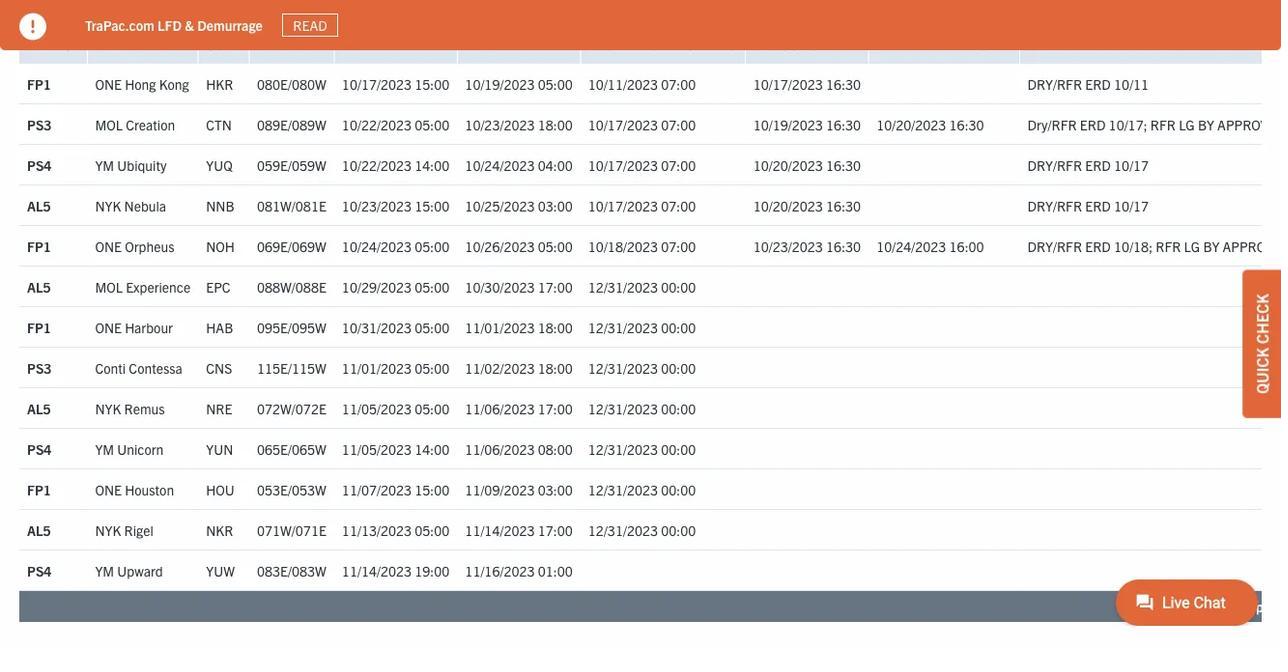 Task type: locate. For each thing, give the bounding box(es) containing it.
15:00 up 11/13/2023 05:00
[[415, 482, 450, 499]]

2 vertical spatial 18:00
[[538, 360, 573, 377]]

2 17:00 from the top
[[538, 400, 573, 418]]

18:00 up 04:00
[[538, 116, 573, 133]]

4 one from the top
[[95, 482, 122, 499]]

kong
[[159, 75, 189, 93]]

10/20/2023 16:30 for 03:00
[[754, 197, 862, 215]]

dry/rfr for 10/25/2023 03:00
[[1028, 197, 1083, 215]]

ps4 for ym ubiquity
[[27, 157, 52, 174]]

1 03:00 from the top
[[538, 197, 573, 215]]

00:00 for 11/14/2023 17:00
[[661, 522, 696, 540]]

05:00 up "10/22/2023 14:00"
[[415, 116, 450, 133]]

11/05/2023 for 11/05/2023 05:00
[[342, 400, 412, 418]]

ym
[[95, 157, 114, 174], [95, 441, 114, 458], [95, 563, 114, 580]]

080e/080w
[[257, 75, 327, 93]]

dry/rfr for 10/24/2023 04:00
[[1028, 157, 1083, 174]]

10/20/2023 16:30 for 04:00
[[754, 157, 862, 174]]

10/24/2023 for 10/24/2023 05:00
[[342, 238, 412, 255]]

4 00:00 from the top
[[661, 400, 696, 418]]

4 12/31/2023 00:00 from the top
[[589, 400, 696, 418]]

ym for ym upward
[[95, 563, 114, 580]]

3 nyk from the top
[[95, 522, 121, 540]]

11/01/2023 for 11/01/2023 05:00
[[342, 360, 412, 377]]

ym for ym ubiquity
[[95, 157, 114, 174]]

11/05/2023 up 11/07/2023
[[342, 441, 412, 458]]

11/06/2023 17:00
[[465, 400, 573, 418]]

1 15:00 from the top
[[415, 75, 450, 93]]

mol for mol creation
[[95, 116, 123, 133]]

local first receiving
[[589, 36, 738, 54]]

10/22/2023
[[342, 116, 412, 133], [342, 157, 412, 174]]

1 vertical spatial by
[[1204, 238, 1220, 255]]

11/14/2023 for 11/14/2023 19:00
[[342, 563, 412, 580]]

1 vertical spatial 10/20/2023 16:30
[[754, 157, 862, 174]]

ps3
[[27, 116, 52, 133], [27, 360, 52, 377]]

dry/rfr for 10/19/2023 05:00
[[1028, 75, 1083, 93]]

14:00 up the 11/07/2023 15:00
[[415, 441, 450, 458]]

contessa
[[129, 360, 183, 377]]

ps3 left conti
[[27, 360, 52, 377]]

1 al5 from the top
[[27, 197, 51, 215]]

18:00 for 10/23/2023 18:00
[[538, 116, 573, 133]]

one left hong
[[95, 75, 122, 93]]

rfr
[[1151, 116, 1176, 133], [1157, 238, 1182, 255]]

11/02/2023 18:00
[[465, 360, 573, 377]]

ps3 down the service
[[27, 116, 52, 133]]

10/20/2023 up 10/23/2023 16:30
[[754, 197, 824, 215]]

10/17
[[1115, 157, 1150, 174], [1115, 197, 1150, 215]]

10/22/2023 for 10/22/2023 05:00
[[342, 116, 412, 133]]

al5 for nyk remus
[[27, 400, 51, 418]]

10/17 for 10/24/2023 04:00
[[1115, 157, 1150, 174]]

3 17:00 from the top
[[538, 522, 573, 540]]

04:00
[[538, 157, 573, 174]]

dry/rfr erd 10/17 up the 10/18; at the right top of the page
[[1028, 197, 1150, 215]]

nyk left nebula
[[95, 197, 121, 215]]

12/31/2023 00:00 for 11/09/2023 03:00
[[589, 482, 696, 499]]

0 vertical spatial 14:00
[[415, 157, 450, 174]]

05:00 up 10/30/2023 17:00
[[538, 238, 573, 255]]

05:00 down "10/24/2023 05:00" on the left of page
[[415, 279, 450, 296]]

fp1 left one houston
[[27, 482, 51, 499]]

1 18:00 from the top
[[538, 116, 573, 133]]

1 vertical spatial 11/01/2023
[[342, 360, 412, 377]]

11/14/2023 down 11/09/2023
[[465, 522, 535, 540]]

10/17/2023 for 10/24/2023 04:00
[[589, 157, 658, 174]]

0 vertical spatial 10/22/2023
[[342, 116, 412, 133]]

05:00 down 11/01/2023 05:00
[[415, 400, 450, 418]]

fp1 left one harbour on the left
[[27, 319, 51, 337]]

erd left 10/11
[[1086, 75, 1112, 93]]

05:00 for 10/26/2023 05:00
[[538, 238, 573, 255]]

displaye
[[1238, 599, 1282, 616]]

1 11/06/2023 from the top
[[465, 400, 535, 418]]

2 mol from the top
[[95, 279, 123, 296]]

4 12/31/2023 from the top
[[589, 400, 658, 418]]

0 vertical spatial lg
[[1180, 116, 1196, 133]]

ym left upward
[[95, 563, 114, 580]]

1 horizontal spatial 10/24/2023
[[465, 157, 535, 174]]

0 vertical spatial ps3
[[27, 116, 52, 133]]

3 one from the top
[[95, 319, 122, 337]]

5 00:00 from the top
[[661, 441, 696, 458]]

1 ps3 from the top
[[27, 116, 52, 133]]

03:00 down 08:00
[[538, 482, 573, 499]]

10/17/2023 down 10/11/2023
[[589, 116, 658, 133]]

10/20/2023 down 10/19/2023 16:30
[[754, 157, 824, 174]]

approva
[[1223, 238, 1282, 255]]

conti
[[95, 360, 126, 377]]

0 vertical spatial 10/23/2023
[[465, 116, 535, 133]]

0 vertical spatial ps4
[[27, 157, 52, 174]]

10/24/2023 05:00
[[342, 238, 450, 255]]

2 10/17/2023 07:00 from the top
[[589, 157, 696, 174]]

05:00 up 10/23/2023 18:00
[[538, 75, 573, 93]]

lg right the 10/18; at the right top of the page
[[1185, 238, 1201, 255]]

11/06/2023 down 11/02/2023
[[465, 400, 535, 418]]

first
[[632, 36, 668, 54]]

lg
[[1180, 116, 1196, 133], [1185, 238, 1201, 255]]

2 18:00 from the top
[[538, 319, 573, 337]]

11/14/2023 17:00
[[465, 522, 573, 540]]

rfr right the 10/18; at the right top of the page
[[1157, 238, 1182, 255]]

1 00:00 from the top
[[661, 279, 696, 296]]

0 horizontal spatial 11/14/2023
[[342, 563, 412, 580]]

1 10/17/2023 07:00 from the top
[[589, 116, 696, 133]]

10/26/2023
[[465, 238, 535, 255]]

7 00:00 from the top
[[661, 522, 696, 540]]

1 10/17 from the top
[[1115, 157, 1150, 174]]

0 vertical spatial 11/05/2023
[[342, 400, 412, 418]]

2 vertical spatial ps4
[[27, 563, 52, 580]]

10/20/2023 16:30 down extended late gate
[[877, 116, 985, 133]]

vessel
[[120, 36, 166, 54]]

1 vertical spatial 10/20/2023
[[754, 157, 824, 174]]

18:00 for 11/02/2023 18:00
[[538, 360, 573, 377]]

1 vertical spatial 03:00
[[538, 482, 573, 499]]

1 horizontal spatial 10/23/2023
[[465, 116, 535, 133]]

erd for 10/24/2023 04:00
[[1086, 157, 1112, 174]]

4 dry/rfr from the top
[[1028, 238, 1083, 255]]

0 horizontal spatial 10/23/2023
[[342, 197, 412, 215]]

mol up one harbour on the left
[[95, 279, 123, 296]]

16:30
[[827, 75, 862, 93], [827, 116, 862, 133], [950, 116, 985, 133], [827, 157, 862, 174], [827, 197, 862, 215], [827, 238, 862, 255]]

10/17 down 10/17;
[[1115, 157, 1150, 174]]

fp1 for one houston
[[27, 482, 51, 499]]

10/24/2023 04:00
[[465, 157, 573, 174]]

1 vertical spatial nyk
[[95, 400, 121, 418]]

erd up dry/rfr erd 10/18; rfr lg by approva
[[1086, 197, 1112, 215]]

17:00 for 11/14/2023 17:00
[[538, 522, 573, 540]]

3 al5 from the top
[[27, 400, 51, 418]]

10/24/2023 up 10/29/2023
[[342, 238, 412, 255]]

2 dry/rfr erd 10/17 from the top
[[1028, 197, 1150, 215]]

0 vertical spatial 10/17/2023 07:00
[[589, 116, 696, 133]]

7 12/31/2023 00:00 from the top
[[589, 522, 696, 540]]

experience
[[126, 279, 191, 296]]

05:00 for 11/01/2023 05:00
[[415, 360, 450, 377]]

2 07:00 from the top
[[661, 116, 696, 133]]

10/20/2023 down extended
[[877, 116, 947, 133]]

0 horizontal spatial 10/24/2023
[[342, 238, 412, 255]]

2 vertical spatial 10/17/2023 07:00
[[589, 197, 696, 215]]

fp1 down the service
[[27, 75, 51, 93]]

10/17/2023 07:00
[[589, 116, 696, 133], [589, 157, 696, 174], [589, 197, 696, 215]]

10/19/2023 down "etd"
[[465, 75, 535, 93]]

by
[[1199, 116, 1215, 133], [1204, 238, 1220, 255]]

00:00
[[661, 279, 696, 296], [661, 319, 696, 337], [661, 360, 696, 377], [661, 400, 696, 418], [661, 441, 696, 458], [661, 482, 696, 499], [661, 522, 696, 540]]

10/22/2023 up "10/22/2023 14:00"
[[342, 116, 412, 133]]

5 12/31/2023 from the top
[[589, 441, 658, 458]]

07:00 for 10/23/2023 18:00
[[661, 116, 696, 133]]

ym left unicorn
[[95, 441, 114, 458]]

11/09/2023 03:00
[[465, 482, 573, 499]]

089e/089w
[[257, 116, 327, 133]]

records
[[1186, 599, 1235, 616]]

1 nyk from the top
[[95, 197, 121, 215]]

1 vertical spatial 11/14/2023
[[342, 563, 412, 580]]

1 07:00 from the top
[[661, 75, 696, 93]]

05:00 down 10/31/2023 05:00
[[415, 360, 450, 377]]

1 vertical spatial rfr
[[1157, 238, 1182, 255]]

11/06/2023 for 11/06/2023 08:00
[[465, 441, 535, 458]]

10/23/2023 18:00
[[465, 116, 573, 133]]

1 10/22/2023 from the top
[[342, 116, 412, 133]]

one left orpheus
[[95, 238, 122, 255]]

2 vertical spatial 17:00
[[538, 522, 573, 540]]

3 15:00 from the top
[[415, 482, 450, 499]]

2 vertical spatial 10/20/2023
[[754, 197, 824, 215]]

10/25/2023 03:00
[[465, 197, 573, 215]]

fp1
[[27, 75, 51, 93], [27, 238, 51, 255], [27, 319, 51, 337], [27, 482, 51, 499]]

3 ps4 from the top
[[27, 563, 52, 580]]

1 vertical spatial ps4
[[27, 441, 52, 458]]

local
[[589, 36, 629, 54]]

3 07:00 from the top
[[661, 157, 696, 174]]

1 vertical spatial 11/06/2023
[[465, 441, 535, 458]]

10/19/2023
[[465, 75, 535, 93], [754, 116, 824, 133]]

18:00 up 11/06/2023 17:00
[[538, 360, 573, 377]]

cns
[[206, 360, 232, 377]]

nyk left rigel
[[95, 522, 121, 540]]

ps3 for conti contessa
[[27, 360, 52, 377]]

11/06/2023 up 11/09/2023
[[465, 441, 535, 458]]

11/05/2023 up 11/05/2023 14:00
[[342, 400, 412, 418]]

2 15:00 from the top
[[415, 197, 450, 215]]

10/17/2023 up 10/18/2023
[[589, 197, 658, 215]]

erd down 10/17;
[[1086, 157, 1112, 174]]

10/17/2023 07:00 for 10/24/2023 04:00
[[589, 157, 696, 174]]

0 vertical spatial 17:00
[[538, 279, 573, 296]]

11/05/2023
[[342, 400, 412, 418], [342, 441, 412, 458]]

10/22/2023 up 10/23/2023 15:00
[[342, 157, 412, 174]]

ym left ubiquity
[[95, 157, 114, 174]]

2 11/05/2023 from the top
[[342, 441, 412, 458]]

1 vertical spatial 10/17/2023 07:00
[[589, 157, 696, 174]]

etd
[[507, 36, 531, 54]]

1 vertical spatial ym
[[95, 441, 114, 458]]

10/26/2023 05:00
[[465, 238, 573, 255]]

1 12/31/2023 00:00 from the top
[[589, 279, 696, 296]]

rfr right 10/17;
[[1151, 116, 1176, 133]]

1 fp1 from the top
[[27, 75, 51, 93]]

1 17:00 from the top
[[538, 279, 573, 296]]

0 horizontal spatial 10/19/2023
[[465, 75, 535, 93]]

12/31/2023 for 10/30/2023 17:00
[[589, 279, 658, 296]]

16:30 for 10/19/2023 05:00
[[827, 75, 862, 93]]

11/06/2023 for 11/06/2023 17:00
[[465, 400, 535, 418]]

remark
[[1132, 36, 1186, 54]]

10/20/2023 16:30 up 10/23/2023 16:30
[[754, 197, 862, 215]]

115e/115w
[[257, 360, 327, 377]]

2 vertical spatial ym
[[95, 563, 114, 580]]

mol
[[95, 116, 123, 133], [95, 279, 123, 296]]

03:00 for 10/25/2023 03:00
[[538, 197, 573, 215]]

16:30 for 10/24/2023 04:00
[[827, 157, 862, 174]]

one left houston
[[95, 482, 122, 499]]

05:00 for 10/31/2023 05:00
[[415, 319, 450, 337]]

0 vertical spatial nyk
[[95, 197, 121, 215]]

mol left 'creation'
[[95, 116, 123, 133]]

one for one houston
[[95, 482, 122, 499]]

yuw
[[206, 563, 235, 580]]

10/19/2023 down the 10/17/2023 16:30
[[754, 116, 824, 133]]

quick check link
[[1243, 270, 1282, 418]]

2 horizontal spatial 10/23/2023
[[754, 238, 824, 255]]

16:30 up 10/23/2023 16:30
[[827, 197, 862, 215]]

2 al5 from the top
[[27, 279, 51, 296]]

10/23/2023
[[465, 116, 535, 133], [342, 197, 412, 215], [754, 238, 824, 255]]

0 vertical spatial 10/19/2023
[[465, 75, 535, 93]]

16:30 left the "10/24/2023 16:00"
[[827, 238, 862, 255]]

10/17 up the 10/18; at the right top of the page
[[1115, 197, 1150, 215]]

ps3 for mol creation
[[27, 116, 52, 133]]

1 vertical spatial 10/19/2023
[[754, 116, 824, 133]]

03:00 for 11/09/2023 03:00
[[538, 482, 573, 499]]

05:00 up 10/29/2023 05:00
[[415, 238, 450, 255]]

12/31/2023
[[589, 279, 658, 296], [589, 319, 658, 337], [589, 360, 658, 377], [589, 400, 658, 418], [589, 441, 658, 458], [589, 482, 658, 499], [589, 522, 658, 540]]

0 vertical spatial 11/01/2023
[[465, 319, 535, 337]]

2 03:00 from the top
[[538, 482, 573, 499]]

3 fp1 from the top
[[27, 319, 51, 337]]

10/19/2023 05:00
[[465, 75, 573, 93]]

5 12/31/2023 00:00 from the top
[[589, 441, 696, 458]]

1 14:00 from the top
[[415, 157, 450, 174]]

10/31/2023
[[342, 319, 412, 337]]

0 vertical spatial 18:00
[[538, 116, 573, 133]]

07:00 for 10/19/2023 05:00
[[661, 75, 696, 93]]

one hong kong
[[95, 75, 189, 93]]

05:00 for 11/13/2023 05:00
[[415, 522, 450, 540]]

12/31/2023 for 11/01/2023 18:00
[[589, 319, 658, 337]]

17:00 up 08:00
[[538, 400, 573, 418]]

2 12/31/2023 from the top
[[589, 319, 658, 337]]

0 vertical spatial 10/17
[[1115, 157, 1150, 174]]

one orpheus
[[95, 238, 174, 255]]

07:00
[[661, 75, 696, 93], [661, 116, 696, 133], [661, 157, 696, 174], [661, 197, 696, 215], [661, 238, 696, 255]]

05:00 for 11/05/2023 05:00
[[415, 400, 450, 418]]

10/23/2023 15:00
[[342, 197, 450, 215]]

by for approva
[[1204, 238, 1220, 255]]

1 ps4 from the top
[[27, 157, 52, 174]]

ps4 left ym ubiquity
[[27, 157, 52, 174]]

1 12/31/2023 from the top
[[589, 279, 658, 296]]

2 one from the top
[[95, 238, 122, 255]]

16:30 down the 10/17/2023 16:30
[[827, 116, 862, 133]]

15:00
[[415, 75, 450, 93], [415, 197, 450, 215], [415, 482, 450, 499]]

upward
[[117, 563, 163, 580]]

03:00 down 04:00
[[538, 197, 573, 215]]

1 vertical spatial 10/23/2023
[[342, 197, 412, 215]]

records displaye
[[1186, 599, 1282, 616]]

1 vertical spatial ps3
[[27, 360, 52, 377]]

1 vertical spatial dry/rfr erd 10/17
[[1028, 197, 1150, 215]]

10/17/2023 right 04:00
[[589, 157, 658, 174]]

15:00 down "10/22/2023 14:00"
[[415, 197, 450, 215]]

0 vertical spatial dry/rfr erd 10/17
[[1028, 157, 1150, 174]]

11/02/2023
[[465, 360, 535, 377]]

1 dry/rfr erd 10/17 from the top
[[1028, 157, 1150, 174]]

07:00 for 10/25/2023 03:00
[[661, 197, 696, 215]]

3 10/17/2023 07:00 from the top
[[589, 197, 696, 215]]

one houston
[[95, 482, 174, 499]]

6 00:00 from the top
[[661, 482, 696, 499]]

11/07/2023 15:00
[[342, 482, 450, 499]]

ps4 left 'ym unicorn'
[[27, 441, 52, 458]]

18:00 down 10/30/2023 17:00
[[538, 319, 573, 337]]

2 00:00 from the top
[[661, 319, 696, 337]]

by for approval
[[1199, 116, 1215, 133]]

11/06/2023
[[465, 400, 535, 418], [465, 441, 535, 458]]

0 vertical spatial mol
[[95, 116, 123, 133]]

ym upward
[[95, 563, 163, 580]]

0 vertical spatial rfr
[[1151, 116, 1176, 133]]

1 one from the top
[[95, 75, 122, 93]]

3 18:00 from the top
[[538, 360, 573, 377]]

17:00 for 11/06/2023 17:00
[[538, 400, 573, 418]]

1 vertical spatial 14:00
[[415, 441, 450, 458]]

2 ps3 from the top
[[27, 360, 52, 377]]

10/20/2023 for 10/25/2023 03:00
[[754, 197, 824, 215]]

10/17/2023 down eta
[[342, 75, 412, 93]]

11/01/2023 down the 10/31/2023
[[342, 360, 412, 377]]

1 vertical spatial 10/22/2023
[[342, 157, 412, 174]]

2 dry/rfr from the top
[[1028, 157, 1083, 174]]

07:00 for 10/24/2023 04:00
[[661, 157, 696, 174]]

1 vertical spatial 15:00
[[415, 197, 450, 215]]

10/22/2023 for 10/22/2023 14:00
[[342, 157, 412, 174]]

conti contessa
[[95, 360, 183, 377]]

2 12/31/2023 00:00 from the top
[[589, 319, 696, 337]]

11/16/2023 01:00
[[465, 563, 573, 580]]

4 al5 from the top
[[27, 522, 51, 540]]

2 vertical spatial 10/20/2023 16:30
[[754, 197, 862, 215]]

1 vertical spatial 18:00
[[538, 319, 573, 337]]

10/17/2023 07:00 for 10/23/2023 18:00
[[589, 116, 696, 133]]

10/18;
[[1115, 238, 1153, 255]]

11/01/2023
[[465, 319, 535, 337], [342, 360, 412, 377]]

hkr
[[206, 75, 233, 93]]

0 vertical spatial 11/14/2023
[[465, 522, 535, 540]]

one for one harbour
[[95, 319, 122, 337]]

18:00
[[538, 116, 573, 133], [538, 319, 573, 337], [538, 360, 573, 377]]

0 vertical spatial 11/06/2023
[[465, 400, 535, 418]]

2 vertical spatial 10/23/2023
[[754, 238, 824, 255]]

10/24/2023 up 10/25/2023
[[465, 157, 535, 174]]

17:00 down 10/26/2023 05:00
[[538, 279, 573, 296]]

one for one hong kong
[[95, 75, 122, 93]]

fp1 for one hong kong
[[27, 75, 51, 93]]

dry/rfr erd 10/17 down dry/rfr
[[1028, 157, 1150, 174]]

12/31/2023 for 11/06/2023 08:00
[[589, 441, 658, 458]]

11/07/2023
[[342, 482, 412, 499]]

15:00 up 10/22/2023 05:00
[[415, 75, 450, 93]]

dry/rfr erd 10/17
[[1028, 157, 1150, 174], [1028, 197, 1150, 215]]

12/31/2023 00:00 for 11/01/2023 18:00
[[589, 319, 696, 337]]

erd left 10/17;
[[1081, 116, 1106, 133]]

1 horizontal spatial 10/19/2023
[[754, 116, 824, 133]]

erd left the 10/18; at the right top of the page
[[1086, 238, 1112, 255]]

0 vertical spatial 03:00
[[538, 197, 573, 215]]

6 12/31/2023 00:00 from the top
[[589, 482, 696, 499]]

3 dry/rfr from the top
[[1028, 197, 1083, 215]]

6 12/31/2023 from the top
[[589, 482, 658, 499]]

4 07:00 from the top
[[661, 197, 696, 215]]

2 ps4 from the top
[[27, 441, 52, 458]]

10/30/2023
[[465, 279, 535, 296]]

10/30/2023 17:00
[[465, 279, 573, 296]]

4 fp1 from the top
[[27, 482, 51, 499]]

code
[[207, 36, 241, 54]]

0 vertical spatial 10/20/2023 16:30
[[877, 116, 985, 133]]

5 07:00 from the top
[[661, 238, 696, 255]]

088w/088e
[[257, 279, 327, 296]]

2 11/06/2023 from the top
[[465, 441, 535, 458]]

12/31/2023 for 11/09/2023 03:00
[[589, 482, 658, 499]]

1 horizontal spatial 11/01/2023
[[465, 319, 535, 337]]

10/20/2023 16:30 down 10/19/2023 16:30
[[754, 157, 862, 174]]

11/05/2023 for 11/05/2023 14:00
[[342, 441, 412, 458]]

3 ym from the top
[[95, 563, 114, 580]]

10/19/2023 for 10/19/2023 16:30
[[754, 116, 824, 133]]

1 mol from the top
[[95, 116, 123, 133]]

1 vertical spatial 11/05/2023
[[342, 441, 412, 458]]

16:30 down 10/19/2023 16:30
[[827, 157, 862, 174]]

05:00 up 19:00
[[415, 522, 450, 540]]

2 10/22/2023 from the top
[[342, 157, 412, 174]]

1 vertical spatial 10/17
[[1115, 197, 1150, 215]]

1 vertical spatial lg
[[1185, 238, 1201, 255]]

0 horizontal spatial 11/01/2023
[[342, 360, 412, 377]]

10/29/2023 05:00
[[342, 279, 450, 296]]

1 vertical spatial 17:00
[[538, 400, 573, 418]]

2 vertical spatial 15:00
[[415, 482, 450, 499]]

lg right 10/17;
[[1180, 116, 1196, 133]]

10/24/2023 left 16:00
[[877, 238, 947, 255]]

2 ym from the top
[[95, 441, 114, 458]]

11/14/2023 down 11/13/2023 at the bottom left of the page
[[342, 563, 412, 580]]

lg for approva
[[1185, 238, 1201, 255]]

16:30 down off on the top right of page
[[827, 75, 862, 93]]

one left harbour
[[95, 319, 122, 337]]

1 ym from the top
[[95, 157, 114, 174]]

1 vertical spatial mol
[[95, 279, 123, 296]]

1 horizontal spatial 11/14/2023
[[465, 522, 535, 540]]

10/11/2023 07:00
[[589, 75, 696, 93]]

3 12/31/2023 from the top
[[589, 360, 658, 377]]

10/19/2023 16:30
[[754, 116, 862, 133]]

2 horizontal spatial 10/24/2023
[[877, 238, 947, 255]]

solid image
[[19, 13, 46, 40]]

17:00 up 01:00 on the left of page
[[538, 522, 573, 540]]

nyk left the remus
[[95, 400, 121, 418]]

07:00 for 10/26/2023 05:00
[[661, 238, 696, 255]]

2 14:00 from the top
[[415, 441, 450, 458]]

1 11/05/2023 from the top
[[342, 400, 412, 418]]

11/01/2023 down 10/30/2023
[[465, 319, 535, 337]]

0 vertical spatial ym
[[95, 157, 114, 174]]

2 fp1 from the top
[[27, 238, 51, 255]]

fp1 left one orpheus
[[27, 238, 51, 255]]

3 12/31/2023 00:00 from the top
[[589, 360, 696, 377]]

7 12/31/2023 from the top
[[589, 522, 658, 540]]

2 vertical spatial nyk
[[95, 522, 121, 540]]

3 00:00 from the top
[[661, 360, 696, 377]]

0 vertical spatial 15:00
[[415, 75, 450, 93]]

10/17/2023 for 10/23/2023 18:00
[[589, 116, 658, 133]]

10/25/2023
[[465, 197, 535, 215]]

0 vertical spatial by
[[1199, 116, 1215, 133]]

ym ubiquity
[[95, 157, 167, 174]]

2 10/17 from the top
[[1115, 197, 1150, 215]]

05:00 down 10/29/2023 05:00
[[415, 319, 450, 337]]

14:00 up 10/23/2023 15:00
[[415, 157, 450, 174]]

05:00 for 10/22/2023 05:00
[[415, 116, 450, 133]]

16:30 for 10/26/2023 05:00
[[827, 238, 862, 255]]

10/20/2023
[[877, 116, 947, 133], [754, 157, 824, 174], [754, 197, 824, 215]]

ps4 left ym upward
[[27, 563, 52, 580]]

by left 'approva'
[[1204, 238, 1220, 255]]

by left approval
[[1199, 116, 1215, 133]]

00:00 for 11/06/2023 08:00
[[661, 441, 696, 458]]

1 dry/rfr from the top
[[1028, 75, 1083, 93]]

yun
[[206, 441, 233, 458]]

2 nyk from the top
[[95, 400, 121, 418]]



Task type: vqa. For each thing, say whether or not it's contained in the screenshot.
the 11/02/2023
yes



Task type: describe. For each thing, give the bounding box(es) containing it.
fp1 for one harbour
[[27, 319, 51, 337]]

check
[[1253, 294, 1272, 344]]

10/23/2023 for 10/23/2023 16:30
[[754, 238, 824, 255]]

11/13/2023
[[342, 522, 412, 540]]

mol creation
[[95, 116, 175, 133]]

rfr for 10/17;
[[1151, 116, 1176, 133]]

lfd
[[158, 16, 182, 33]]

16:30 down late on the top right of the page
[[950, 116, 985, 133]]

nyk for nyk remus
[[95, 400, 121, 418]]

extended late gate
[[877, 36, 1012, 54]]

nyk for nyk nebula
[[95, 197, 121, 215]]

11/01/2023 18:00
[[465, 319, 573, 337]]

erd for 10/25/2023 03:00
[[1086, 197, 1112, 215]]

00:00 for 11/06/2023 17:00
[[661, 400, 696, 418]]

ubiquity
[[117, 157, 167, 174]]

11/01/2023 05:00
[[342, 360, 450, 377]]

065e/065w
[[257, 441, 327, 458]]

12/31/2023 for 11/02/2023 18:00
[[589, 360, 658, 377]]

nkr
[[206, 522, 233, 540]]

yuq
[[206, 157, 233, 174]]

01:00
[[538, 563, 573, 580]]

dry/rfr erd 10/17 for 10/24/2023 04:00
[[1028, 157, 1150, 174]]

nebula
[[124, 197, 166, 215]]

12/31/2023 00:00 for 11/06/2023 08:00
[[589, 441, 696, 458]]

12/31/2023 00:00 for 10/30/2023 17:00
[[589, 279, 696, 296]]

eta
[[385, 36, 407, 54]]

10/24/2023 for 10/24/2023 04:00
[[465, 157, 535, 174]]

12/31/2023 00:00 for 11/06/2023 17:00
[[589, 400, 696, 418]]

epc
[[206, 279, 231, 296]]

05:00 for 10/29/2023 05:00
[[415, 279, 450, 296]]

00:00 for 11/01/2023 18:00
[[661, 319, 696, 337]]

remus
[[124, 400, 165, 418]]

11/05/2023 05:00
[[342, 400, 450, 418]]

10/24/2023 16:00
[[877, 238, 985, 255]]

11/01/2023 for 11/01/2023 18:00
[[465, 319, 535, 337]]

harbour
[[125, 319, 173, 337]]

nnb
[[206, 197, 235, 215]]

fp1 for one orpheus
[[27, 238, 51, 255]]

12/31/2023 00:00 for 11/14/2023 17:00
[[589, 522, 696, 540]]

15:00 for 10/17/2023 15:00
[[415, 75, 450, 93]]

11/14/2023 19:00
[[342, 563, 450, 580]]

05:00 for 10/19/2023 05:00
[[538, 75, 573, 93]]

nyk remus
[[95, 400, 165, 418]]

al5 for mol experience
[[27, 279, 51, 296]]

12/31/2023 for 11/06/2023 17:00
[[589, 400, 658, 418]]

mol for mol experience
[[95, 279, 123, 296]]

quick
[[1253, 348, 1272, 394]]

dry/rfr for 10/26/2023 05:00
[[1028, 238, 1083, 255]]

19:00
[[415, 563, 450, 580]]

read link
[[282, 13, 339, 37]]

10/18/2023
[[589, 238, 658, 255]]

10/22/2023 05:00
[[342, 116, 450, 133]]

16:30 for 10/23/2023 18:00
[[827, 116, 862, 133]]

&
[[185, 16, 194, 33]]

service
[[27, 36, 79, 54]]

trapac.com lfd & demurrage
[[85, 16, 263, 33]]

10/17/2023 down cut
[[754, 75, 824, 93]]

cut
[[781, 36, 807, 54]]

erd for 10/19/2023 05:00
[[1086, 75, 1112, 93]]

rigel
[[124, 522, 153, 540]]

16:00
[[950, 238, 985, 255]]

10/17/2023 07:00 for 10/25/2023 03:00
[[589, 197, 696, 215]]

10/29/2023
[[342, 279, 412, 296]]

nyk nebula
[[95, 197, 166, 215]]

05:00 for 10/24/2023 05:00
[[415, 238, 450, 255]]

trapac.com
[[85, 16, 154, 33]]

095e/095w
[[257, 319, 327, 337]]

15:00 for 10/23/2023 15:00
[[415, 197, 450, 215]]

erd for 10/23/2023 18:00
[[1081, 116, 1106, 133]]

11/14/2023 for 11/14/2023 17:00
[[465, 522, 535, 540]]

18:00 for 11/01/2023 18:00
[[538, 319, 573, 337]]

10/23/2023 for 10/23/2023 18:00
[[465, 116, 535, 133]]

083e/083w
[[257, 563, 327, 580]]

071w/071e
[[257, 522, 327, 540]]

rfr for 10/18;
[[1157, 238, 1182, 255]]

erd for 10/26/2023 05:00
[[1086, 238, 1112, 255]]

14:00 for 10/22/2023 14:00
[[415, 157, 450, 174]]

ym for ym unicorn
[[95, 441, 114, 458]]

053e/053w
[[257, 482, 327, 499]]

16:30 for 10/25/2023 03:00
[[827, 197, 862, 215]]

dry/rfr erd 10/18; rfr lg by approva
[[1028, 238, 1282, 255]]

orpheus
[[125, 238, 174, 255]]

one harbour
[[95, 319, 173, 337]]

receiving
[[671, 36, 738, 54]]

lg for approval
[[1180, 116, 1196, 133]]

unicorn
[[117, 441, 164, 458]]

069e/069w
[[257, 238, 327, 255]]

ym unicorn
[[95, 441, 164, 458]]

gate
[[980, 36, 1012, 54]]

12/31/2023 00:00 for 11/02/2023 18:00
[[589, 360, 696, 377]]

dry/rfr erd 10/17 for 10/25/2023 03:00
[[1028, 197, 1150, 215]]

nyk for nyk rigel
[[95, 522, 121, 540]]

10/17/2023 15:00
[[342, 75, 450, 93]]

ps4 for ym upward
[[27, 563, 52, 580]]

10/23/2023 16:30
[[754, 238, 862, 255]]

10/24/2023 for 10/24/2023 16:00
[[877, 238, 947, 255]]

nyk rigel
[[95, 522, 153, 540]]

10/22/2023 14:00
[[342, 157, 450, 174]]

08:00
[[538, 441, 573, 458]]

17:00 for 10/30/2023 17:00
[[538, 279, 573, 296]]

ps4 for ym unicorn
[[27, 441, 52, 458]]

15:00 for 11/07/2023 15:00
[[415, 482, 450, 499]]

al5 for nyk rigel
[[27, 522, 51, 540]]

al5 for nyk nebula
[[27, 197, 51, 215]]

12/31/2023 for 11/14/2023 17:00
[[589, 522, 658, 540]]

10/17 for 10/25/2023 03:00
[[1115, 197, 1150, 215]]

10/11/2023
[[589, 75, 658, 93]]

dry/rfr erd 10/17; rfr lg by approval
[[1028, 116, 1282, 133]]

10/20/2023 for 10/24/2023 04:00
[[754, 157, 824, 174]]

ctn
[[206, 116, 232, 133]]

0 vertical spatial 10/20/2023
[[877, 116, 947, 133]]

00:00 for 11/02/2023 18:00
[[661, 360, 696, 377]]

creation
[[126, 116, 175, 133]]

00:00 for 10/30/2023 17:00
[[661, 279, 696, 296]]

059e/059w
[[257, 157, 327, 174]]

mol experience
[[95, 279, 191, 296]]

11/16/2023
[[465, 563, 535, 580]]

10/19/2023 for 10/19/2023 05:00
[[465, 75, 535, 93]]

11/05/2023 14:00
[[342, 441, 450, 458]]

hong
[[125, 75, 156, 93]]

nre
[[206, 400, 232, 418]]

one for one orpheus
[[95, 238, 122, 255]]

11/13/2023 05:00
[[342, 522, 450, 540]]

hab
[[206, 319, 233, 337]]

10/17;
[[1109, 116, 1148, 133]]

off
[[810, 36, 834, 54]]



